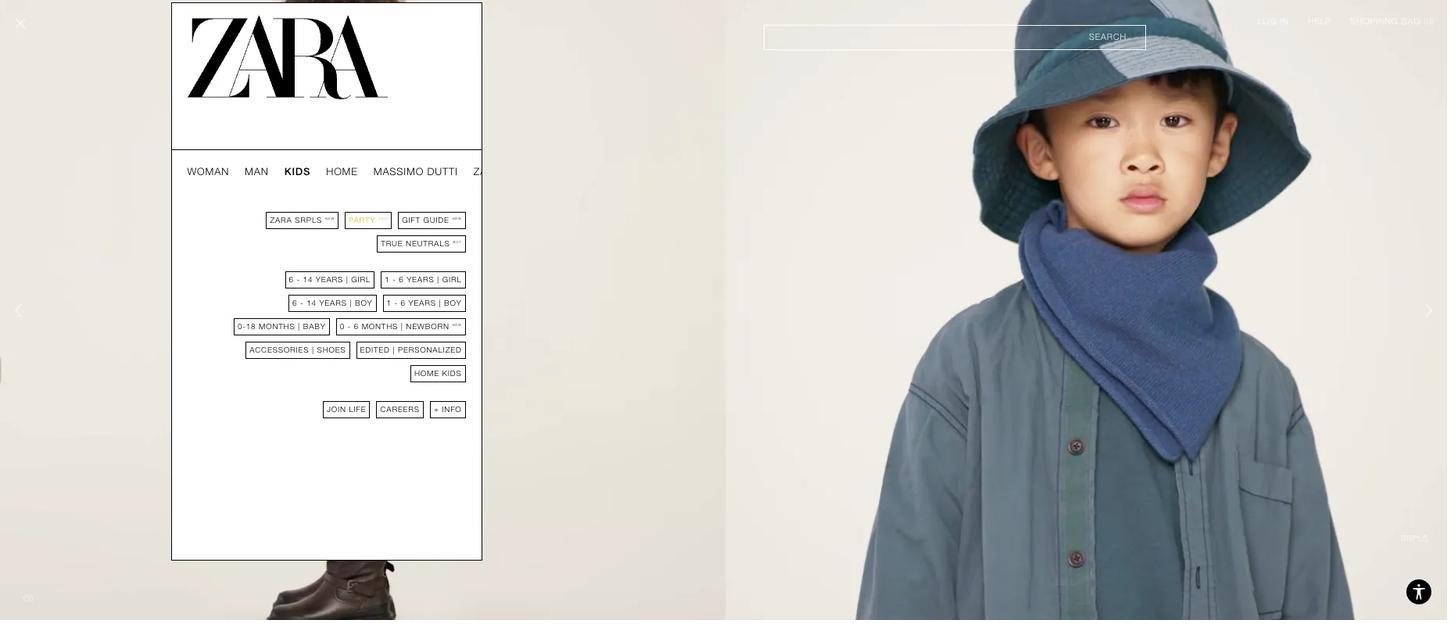 Task type: locate. For each thing, give the bounding box(es) containing it.
girl for 6 - 14 years | girl
[[351, 275, 371, 284]]

log
[[1258, 16, 1277, 27]]

1 for 1 - 6 years | boy
[[387, 299, 392, 307]]

zara srpls link
[[474, 166, 540, 178]]

0 horizontal spatial home
[[326, 166, 358, 178]]

0 horizontal spatial srpls
[[295, 216, 322, 224]]

0 vertical spatial home
[[326, 166, 358, 178]]

1 horizontal spatial months
[[362, 322, 398, 331]]

join life
[[327, 405, 366, 414]]

1 horizontal spatial girl
[[442, 275, 462, 284]]

zara logo united states. go to homepage image
[[187, 16, 388, 99]]

)
[[1433, 16, 1435, 27]]

1 vertical spatial zara
[[270, 216, 292, 224]]

years up 6 - 14 years | boy
[[316, 275, 344, 284]]

years down 1 - 6 years | girl link
[[409, 299, 436, 307]]

1 down "true"
[[385, 275, 390, 284]]

home
[[326, 166, 358, 178], [415, 369, 440, 378]]

dutti
[[427, 166, 458, 178]]

zara logo united states. image
[[187, 16, 388, 99]]

girl for 1 - 6 years | girl
[[442, 275, 462, 284]]

-
[[297, 275, 300, 284], [393, 275, 396, 284], [300, 299, 304, 307], [395, 299, 398, 307], [348, 322, 351, 331]]

0 vertical spatial srpls
[[505, 166, 540, 178]]

home link
[[326, 166, 358, 178]]

search
[[1090, 32, 1127, 42]]

| left baby
[[298, 322, 300, 331]]

2 girl from the left
[[442, 275, 462, 284]]

- up baby
[[300, 299, 304, 307]]

boy for 1 - 6 years | boy
[[444, 299, 462, 307]]

0 horizontal spatial kids
[[284, 166, 311, 178]]

boy down 6 - 14 years | girl link
[[355, 299, 373, 307]]

0 vertical spatial 1
[[385, 275, 390, 284]]

help
[[1308, 16, 1332, 27]]

girl up 1 - 6 years | boy
[[442, 275, 462, 284]]

zara for zara srpls
[[474, 166, 502, 178]]

1 - 6 years | girl link
[[381, 271, 466, 289]]

1 vertical spatial 1
[[387, 299, 392, 307]]

1
[[385, 275, 390, 284], [387, 299, 392, 307]]

accessories | shoes link
[[246, 342, 350, 359]]

home kids link
[[411, 365, 466, 382]]

zara down 'kids' link
[[270, 216, 292, 224]]

years down 6 - 14 years | girl link
[[319, 299, 347, 307]]

- for 0 - 6 months | newborn new
[[348, 322, 351, 331]]

years for 6 - 14 years | boy
[[319, 299, 347, 307]]

(
[[1424, 16, 1427, 27]]

6 for 1 - 6 years | girl
[[399, 275, 404, 284]]

1 - 6 years | boy link
[[383, 295, 466, 312]]

1 vertical spatial kids
[[442, 369, 462, 378]]

new left party
[[326, 217, 335, 221]]

zara
[[474, 166, 502, 178], [270, 216, 292, 224]]

boy
[[453, 240, 462, 244], [355, 299, 373, 307], [444, 299, 462, 307]]

months up edited
[[362, 322, 398, 331]]

boy up newborn
[[444, 299, 462, 307]]

6 - 14 years | boy
[[293, 299, 373, 307]]

+ info
[[434, 405, 462, 414]]

boy inside 'true neutrals boy'
[[453, 240, 462, 244]]

- down 6 - 14 years | boy link
[[348, 322, 351, 331]]

years for 6 - 14 years | girl
[[316, 275, 344, 284]]

girl inside 1 - 6 years | girl link
[[442, 275, 462, 284]]

boy right the neutrals
[[453, 240, 462, 244]]

1 vertical spatial 14
[[307, 299, 317, 307]]

0
[[1427, 16, 1433, 27], [340, 322, 345, 331]]

6 down 6 - 14 years | boy link
[[354, 322, 359, 331]]

girl inside 6 - 14 years | girl link
[[351, 275, 371, 284]]

14 up baby
[[307, 299, 317, 307]]

join
[[327, 405, 346, 414]]

new right newborn
[[453, 323, 462, 327]]

1 vertical spatial home
[[415, 369, 440, 378]]

edited | personalized
[[360, 346, 462, 354]]

1 vertical spatial srpls
[[295, 216, 322, 224]]

months up accessories
[[259, 322, 295, 331]]

srpls
[[505, 166, 540, 178], [295, 216, 322, 224]]

14 up 6 - 14 years | boy
[[303, 275, 313, 284]]

0 right bag
[[1427, 16, 1433, 27]]

kids down personalized
[[442, 369, 462, 378]]

woman link
[[187, 166, 229, 178]]

1 horizontal spatial srpls
[[505, 166, 540, 178]]

1 horizontal spatial zara
[[474, 166, 502, 178]]

1 vertical spatial 0
[[340, 322, 345, 331]]

| up 1 - 6 years | boy
[[437, 275, 440, 284]]

14 for 6 - 14 years | boy
[[307, 299, 317, 307]]

- for 6 - 14 years | boy
[[300, 299, 304, 307]]

boy for 6 - 14 years | boy
[[355, 299, 373, 307]]

- up 0 - 6 months | newborn new
[[395, 299, 398, 307]]

Product search search field
[[765, 25, 1147, 50]]

girl up 6 - 14 years | boy
[[351, 275, 371, 284]]

|
[[346, 275, 349, 284], [437, 275, 440, 284], [350, 299, 352, 307], [439, 299, 441, 307], [298, 322, 300, 331], [401, 322, 403, 331], [312, 346, 314, 354], [393, 346, 395, 354]]

- up 6 - 14 years | boy
[[297, 275, 300, 284]]

home for home kids
[[415, 369, 440, 378]]

true
[[381, 239, 403, 248]]

girl
[[351, 275, 371, 284], [442, 275, 462, 284]]

6
[[289, 275, 294, 284], [399, 275, 404, 284], [293, 299, 298, 307], [401, 299, 406, 307], [354, 322, 359, 331]]

6 up 0 - 6 months | newborn new
[[401, 299, 406, 307]]

1 horizontal spatial 0
[[1427, 16, 1433, 27]]

info
[[442, 405, 462, 414]]

0 vertical spatial 14
[[303, 275, 313, 284]]

0 horizontal spatial 0
[[340, 322, 345, 331]]

man link
[[245, 166, 269, 178]]

newborn
[[406, 322, 450, 331]]

| left shoes
[[312, 346, 314, 354]]

home down personalized
[[415, 369, 440, 378]]

18
[[246, 322, 256, 331]]

edited
[[360, 346, 390, 354]]

0 down 6 - 14 years | boy link
[[340, 322, 345, 331]]

help link
[[1308, 16, 1332, 28]]

0 status
[[1427, 16, 1433, 27]]

| right edited
[[393, 346, 395, 354]]

0 horizontal spatial months
[[259, 322, 295, 331]]

gift
[[402, 216, 421, 224]]

1 girl from the left
[[351, 275, 371, 284]]

new
[[326, 217, 335, 221], [379, 217, 388, 221], [453, 217, 462, 221], [453, 323, 462, 327]]

6 - 14 years | girl link
[[285, 271, 375, 289]]

kids
[[284, 166, 311, 178], [442, 369, 462, 378]]

1 - 6 years | girl
[[385, 275, 462, 284]]

6 up 1 - 6 years | boy
[[399, 275, 404, 284]]

personalized
[[398, 346, 462, 354]]

6 up 0-18 months | baby
[[293, 299, 298, 307]]

shopping bag ( 0 )
[[1351, 16, 1435, 27]]

+ info link
[[430, 401, 466, 418]]

1 up 0 - 6 months | newborn new
[[387, 299, 392, 307]]

0 horizontal spatial girl
[[351, 275, 371, 284]]

massimo
[[374, 166, 424, 178]]

srpls inside the zara srpls link
[[505, 166, 540, 178]]

years up 1 - 6 years | boy
[[407, 275, 434, 284]]

zara right dutti
[[474, 166, 502, 178]]

guide
[[423, 216, 450, 224]]

months
[[259, 322, 295, 331], [362, 322, 398, 331]]

14
[[303, 275, 313, 284], [307, 299, 317, 307]]

massimo dutti
[[374, 166, 458, 178]]

shoes
[[317, 346, 346, 354]]

0 vertical spatial zara
[[474, 166, 502, 178]]

1 - 6 years | boy
[[387, 299, 462, 307]]

home right 'kids' link
[[326, 166, 358, 178]]

| up 6 - 14 years | boy
[[346, 275, 349, 284]]

2 months from the left
[[362, 322, 398, 331]]

kids right man on the left of the page
[[284, 166, 311, 178]]

- down "true"
[[393, 275, 396, 284]]

years
[[316, 275, 344, 284], [407, 275, 434, 284], [319, 299, 347, 307], [409, 299, 436, 307]]

0 horizontal spatial zara
[[270, 216, 292, 224]]

- for 1 - 6 years | girl
[[393, 275, 396, 284]]

kids link
[[284, 166, 311, 178]]

1 horizontal spatial home
[[415, 369, 440, 378]]

join life link
[[323, 401, 370, 418]]



Task type: vqa. For each thing, say whether or not it's contained in the screenshot.
"LOG IN"
yes



Task type: describe. For each thing, give the bounding box(es) containing it.
man
[[245, 166, 269, 178]]

0 vertical spatial 0
[[1427, 16, 1433, 27]]

log in link
[[1258, 16, 1290, 28]]

0-18 months | baby
[[238, 322, 326, 331]]

new right guide
[[453, 217, 462, 221]]

| up edited | personalized
[[401, 322, 403, 331]]

new inside 0 - 6 months | newborn new
[[453, 323, 462, 327]]

log in
[[1258, 16, 1290, 27]]

0 - 6 months | newborn new
[[340, 322, 462, 331]]

careers
[[381, 405, 420, 414]]

+
[[434, 405, 439, 414]]

| down 6 - 14 years | girl link
[[350, 299, 352, 307]]

years for 1 - 6 years | boy
[[409, 299, 436, 307]]

6 - 14 years | girl
[[289, 275, 371, 284]]

baby
[[303, 322, 326, 331]]

1 horizontal spatial kids
[[442, 369, 462, 378]]

6 for 0 - 6 months | newborn new
[[354, 322, 359, 331]]

massimo dutti link
[[374, 166, 458, 178]]

6 for 1 - 6 years | boy
[[401, 299, 406, 307]]

srpls for zara srpls
[[505, 166, 540, 178]]

accessories
[[250, 346, 309, 354]]

home kids
[[415, 369, 462, 378]]

0 vertical spatial kids
[[284, 166, 311, 178]]

| up newborn
[[439, 299, 441, 307]]

neutrals
[[406, 239, 450, 248]]

shopping
[[1351, 16, 1399, 27]]

years for 1 - 6 years | girl
[[407, 275, 434, 284]]

bag
[[1402, 16, 1421, 27]]

0-18 months | baby link
[[234, 318, 330, 336]]

zara srpls new party new gift guide new
[[270, 216, 462, 224]]

in
[[1280, 16, 1290, 27]]

- for 1 - 6 years | boy
[[395, 299, 398, 307]]

- for 6 - 14 years | girl
[[297, 275, 300, 284]]

accessories | shoes
[[250, 346, 346, 354]]

1 for 1 - 6 years | girl
[[385, 275, 390, 284]]

turn on/turn off sound image
[[16, 586, 41, 611]]

true neutrals boy
[[381, 239, 462, 248]]

life
[[349, 405, 366, 414]]

careers link
[[377, 401, 424, 418]]

home for home
[[326, 166, 358, 178]]

woman
[[187, 166, 229, 178]]

edited | personalized link
[[356, 342, 466, 359]]

zara for zara srpls new party new gift guide new
[[270, 216, 292, 224]]

0-
[[238, 322, 246, 331]]

search link
[[765, 25, 1147, 50]]

party
[[349, 216, 376, 224]]

14 for 6 - 14 years | girl
[[303, 275, 313, 284]]

6 up 6 - 14 years | boy
[[289, 275, 294, 284]]

srpls for zara srpls new party new gift guide new
[[295, 216, 322, 224]]

new right party
[[379, 217, 388, 221]]

6 - 14 years | boy link
[[289, 295, 377, 312]]

1 months from the left
[[259, 322, 295, 331]]

zara srpls
[[474, 166, 540, 178]]



